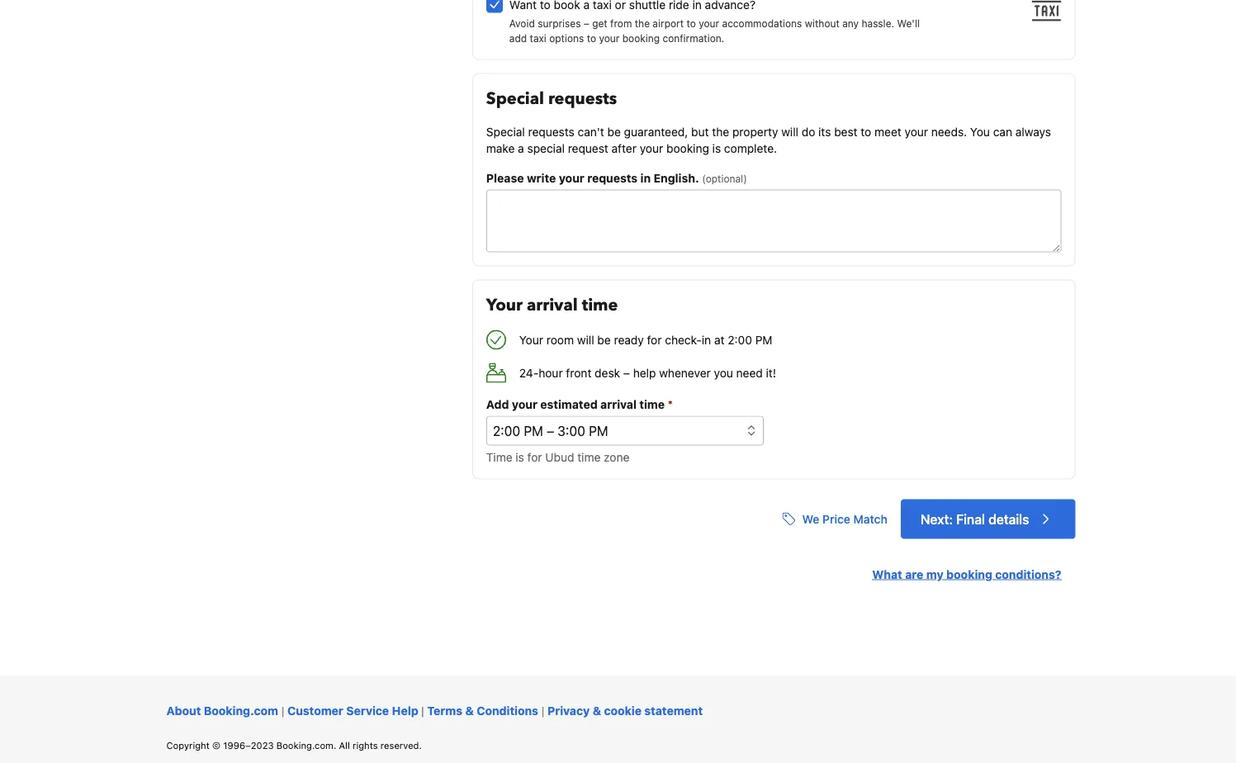 Task type: describe. For each thing, give the bounding box(es) containing it.
requests for special requests
[[548, 87, 617, 110]]

best
[[834, 125, 858, 138]]

requests for special requests can't be guaranteed, but the property will do its best to meet your needs. you can always make a special request after your booking is complete.
[[528, 125, 575, 138]]

always
[[1016, 125, 1051, 138]]

all
[[339, 740, 350, 751]]

front
[[566, 366, 592, 380]]

special requests
[[486, 87, 617, 110]]

time for *
[[640, 397, 665, 411]]

0 horizontal spatial for
[[527, 450, 542, 464]]

details
[[989, 511, 1029, 527]]

1 horizontal spatial –
[[623, 366, 630, 380]]

avoid surprises – get from the airport to your accommodations without any hassle. we'll add taxi options to your booking confirmation.
[[509, 18, 920, 44]]

but
[[691, 125, 709, 138]]

ubud
[[545, 450, 574, 464]]

request
[[568, 141, 609, 155]]

are
[[905, 567, 924, 581]]

surprises
[[538, 18, 581, 29]]

hassle.
[[862, 18, 894, 29]]

*
[[668, 397, 673, 411]]

your for your room will be ready for check-in at 2:00 pm
[[519, 333, 543, 347]]

we price match button
[[776, 504, 894, 534]]

special for special requests
[[486, 87, 544, 110]]

a
[[518, 141, 524, 155]]

24-
[[519, 366, 539, 380]]

avoid
[[509, 18, 535, 29]]

check-
[[665, 333, 702, 347]]

your down guaranteed,
[[640, 141, 663, 155]]

cookie
[[604, 704, 642, 717]]

desk
[[595, 366, 620, 380]]

guaranteed,
[[624, 125, 688, 138]]

is inside special requests can't be guaranteed, but the property will do its best to meet your needs. you can always make a special request after your booking is complete.
[[712, 141, 721, 155]]

airport
[[653, 18, 684, 29]]

please write your requests in english. (optional)
[[486, 171, 747, 185]]

the inside 'avoid surprises – get from the airport to your accommodations without any hassle. we'll add taxi options to your booking confirmation.'
[[635, 18, 650, 29]]

0 vertical spatial to
[[687, 18, 696, 29]]

booking inside special requests can't be guaranteed, but the property will do its best to meet your needs. you can always make a special request after your booking is complete.
[[666, 141, 709, 155]]

your for your arrival time
[[486, 294, 523, 316]]

the inside special requests can't be guaranteed, but the property will do its best to meet your needs. you can always make a special request after your booking is complete.
[[712, 125, 729, 138]]

please
[[486, 171, 524, 185]]

what are my booking conditions? link
[[872, 567, 1062, 581]]

2 vertical spatial requests
[[587, 171, 638, 185]]

what are my booking conditions?
[[872, 567, 1062, 581]]

24-hour front desk – help whenever you need it!
[[519, 366, 776, 380]]

at
[[714, 333, 725, 347]]

2 & from the left
[[593, 704, 601, 717]]

my
[[926, 567, 944, 581]]

terms
[[427, 704, 463, 717]]

match
[[854, 512, 888, 526]]

be for guaranteed,
[[607, 125, 621, 138]]

copyright
[[166, 740, 210, 751]]

options
[[549, 33, 584, 44]]

need
[[736, 366, 763, 380]]

write
[[527, 171, 556, 185]]

1 horizontal spatial for
[[647, 333, 662, 347]]

make
[[486, 141, 515, 155]]

add
[[509, 33, 527, 44]]

booking inside 'avoid surprises – get from the airport to your accommodations without any hassle. we'll add taxi options to your booking confirmation.'
[[622, 33, 660, 44]]

can
[[993, 125, 1013, 138]]

we price match
[[802, 512, 888, 526]]

needs.
[[931, 125, 967, 138]]

you
[[970, 125, 990, 138]]

english.
[[654, 171, 699, 185]]

next: final details button
[[901, 499, 1076, 539]]

without
[[805, 18, 840, 29]]

0 vertical spatial time
[[582, 294, 618, 316]]

property
[[733, 125, 778, 138]]

privacy
[[548, 704, 590, 717]]

meet
[[875, 125, 902, 138]]

taxi
[[530, 33, 547, 44]]

will inside special requests can't be guaranteed, but the property will do its best to meet your needs. you can always make a special request after your booking is complete.
[[781, 125, 799, 138]]

we'll
[[897, 18, 920, 29]]

you
[[714, 366, 733, 380]]

zone
[[604, 450, 630, 464]]

next:
[[921, 511, 953, 527]]

accommodations
[[722, 18, 802, 29]]

conditions
[[477, 704, 538, 717]]

reserved.
[[381, 740, 422, 751]]

after
[[612, 141, 637, 155]]

time for zone
[[577, 450, 601, 464]]

your arrival time
[[486, 294, 618, 316]]

your up confirmation.
[[699, 18, 719, 29]]

your right meet
[[905, 125, 928, 138]]

add your estimated arrival time *
[[486, 397, 673, 411]]

about booking.com link
[[166, 704, 278, 717]]

2:00 pm
[[728, 333, 773, 347]]

conditions?
[[995, 567, 1062, 581]]

0 vertical spatial in
[[641, 171, 651, 185]]



Task type: vqa. For each thing, say whether or not it's contained in the screenshot.
Please write your requests in English. (optional)
yes



Task type: locate. For each thing, give the bounding box(es) containing it.
terms & conditions link
[[427, 704, 538, 717]]

your up 24-
[[486, 294, 523, 316]]

arrival up room
[[527, 294, 578, 316]]

1 vertical spatial is
[[516, 450, 524, 464]]

2 vertical spatial to
[[861, 125, 872, 138]]

0 horizontal spatial will
[[577, 333, 594, 347]]

requests
[[548, 87, 617, 110], [528, 125, 575, 138], [587, 171, 638, 185]]

to
[[687, 18, 696, 29], [587, 33, 596, 44], [861, 125, 872, 138]]

booking down but on the right of page
[[666, 141, 709, 155]]

add
[[486, 397, 509, 411]]

in left english.
[[641, 171, 651, 185]]

– left get
[[584, 18, 589, 29]]

it!
[[766, 366, 776, 380]]

& left cookie
[[593, 704, 601, 717]]

hour
[[539, 366, 563, 380]]

will right room
[[577, 333, 594, 347]]

booking right my
[[947, 567, 993, 581]]

rights
[[353, 740, 378, 751]]

0 vertical spatial is
[[712, 141, 721, 155]]

be inside special requests can't be guaranteed, but the property will do its best to meet your needs. you can always make a special request after your booking is complete.
[[607, 125, 621, 138]]

1 special from the top
[[486, 87, 544, 110]]

special
[[486, 87, 544, 110], [486, 125, 525, 138]]

be left ready
[[597, 333, 611, 347]]

your right 'add'
[[512, 397, 538, 411]]

booking
[[622, 33, 660, 44], [666, 141, 709, 155], [947, 567, 993, 581]]

1 vertical spatial your
[[519, 333, 543, 347]]

1 vertical spatial special
[[486, 125, 525, 138]]

0 vertical spatial –
[[584, 18, 589, 29]]

help
[[392, 704, 418, 717]]

special up make
[[486, 125, 525, 138]]

1 & from the left
[[465, 704, 474, 717]]

2 vertical spatial booking
[[947, 567, 993, 581]]

1 horizontal spatial &
[[593, 704, 601, 717]]

0 horizontal spatial booking
[[622, 33, 660, 44]]

None text field
[[486, 190, 1062, 252]]

be for ready
[[597, 333, 611, 347]]

& right 'terms'
[[465, 704, 474, 717]]

1 vertical spatial in
[[702, 333, 711, 347]]

1 horizontal spatial will
[[781, 125, 799, 138]]

1 horizontal spatial to
[[687, 18, 696, 29]]

1 vertical spatial booking
[[666, 141, 709, 155]]

requests up can't
[[548, 87, 617, 110]]

time
[[582, 294, 618, 316], [640, 397, 665, 411], [577, 450, 601, 464]]

arrival down desk
[[601, 397, 637, 411]]

0 horizontal spatial the
[[635, 18, 650, 29]]

1 horizontal spatial booking
[[666, 141, 709, 155]]

get
[[592, 18, 608, 29]]

for
[[647, 333, 662, 347], [527, 450, 542, 464]]

time up ready
[[582, 294, 618, 316]]

1 vertical spatial arrival
[[601, 397, 637, 411]]

1 vertical spatial be
[[597, 333, 611, 347]]

in left at
[[702, 333, 711, 347]]

what
[[872, 567, 902, 581]]

its
[[819, 125, 831, 138]]

any
[[843, 18, 859, 29]]

be up after
[[607, 125, 621, 138]]

0 vertical spatial will
[[781, 125, 799, 138]]

to up confirmation.
[[687, 18, 696, 29]]

service
[[346, 704, 389, 717]]

0 vertical spatial arrival
[[527, 294, 578, 316]]

your right write
[[559, 171, 585, 185]]

2 horizontal spatial to
[[861, 125, 872, 138]]

about
[[166, 704, 201, 717]]

do
[[802, 125, 815, 138]]

time is for ubud time zone
[[486, 450, 630, 464]]

can't
[[578, 125, 604, 138]]

booking down 'from'
[[622, 33, 660, 44]]

0 vertical spatial for
[[647, 333, 662, 347]]

your down get
[[599, 33, 620, 44]]

– inside 'avoid surprises – get from the airport to your accommodations without any hassle. we'll add taxi options to your booking confirmation.'
[[584, 18, 589, 29]]

your room will be ready for check-in at 2:00 pm
[[519, 333, 773, 347]]

privacy & cookie statement link
[[548, 704, 703, 717]]

be
[[607, 125, 621, 138], [597, 333, 611, 347]]

customer service help link
[[287, 704, 421, 717]]

about booking.com
[[166, 704, 278, 717]]

whenever
[[659, 366, 711, 380]]

1 horizontal spatial in
[[702, 333, 711, 347]]

special up a
[[486, 87, 544, 110]]

0 horizontal spatial in
[[641, 171, 651, 185]]

your left room
[[519, 333, 543, 347]]

time left *
[[640, 397, 665, 411]]

requests inside special requests can't be guaranteed, but the property will do its best to meet your needs. you can always make a special request after your booking is complete.
[[528, 125, 575, 138]]

special for special requests can't be guaranteed, but the property will do its best to meet your needs. you can always make a special request after your booking is complete.
[[486, 125, 525, 138]]

time
[[486, 450, 513, 464]]

2 vertical spatial time
[[577, 450, 601, 464]]

(optional)
[[702, 173, 747, 184]]

0 vertical spatial special
[[486, 87, 544, 110]]

0 horizontal spatial &
[[465, 704, 474, 717]]

booking.com.
[[276, 740, 336, 751]]

0 vertical spatial your
[[486, 294, 523, 316]]

confirmation.
[[663, 33, 725, 44]]

for left ubud
[[527, 450, 542, 464]]

©
[[212, 740, 221, 751]]

2 special from the top
[[486, 125, 525, 138]]

is up (optional)
[[712, 141, 721, 155]]

we
[[802, 512, 820, 526]]

requests up special
[[528, 125, 575, 138]]

0 horizontal spatial is
[[516, 450, 524, 464]]

is right time
[[516, 450, 524, 464]]

next: final details
[[921, 511, 1029, 527]]

for right ready
[[647, 333, 662, 347]]

ready
[[614, 333, 644, 347]]

1996–2023
[[223, 740, 274, 751]]

your
[[486, 294, 523, 316], [519, 333, 543, 347]]

–
[[584, 18, 589, 29], [623, 366, 630, 380]]

0 horizontal spatial –
[[584, 18, 589, 29]]

special inside special requests can't be guaranteed, but the property will do its best to meet your needs. you can always make a special request after your booking is complete.
[[486, 125, 525, 138]]

privacy & cookie statement
[[548, 704, 703, 717]]

0 vertical spatial requests
[[548, 87, 617, 110]]

0 vertical spatial be
[[607, 125, 621, 138]]

1 vertical spatial –
[[623, 366, 630, 380]]

the right but on the right of page
[[712, 125, 729, 138]]

special requests can't be guaranteed, but the property will do its best to meet your needs. you can always make a special request after your booking is complete.
[[486, 125, 1051, 155]]

special
[[527, 141, 565, 155]]

– left "help"
[[623, 366, 630, 380]]

1 vertical spatial requests
[[528, 125, 575, 138]]

the right 'from'
[[635, 18, 650, 29]]

1 horizontal spatial the
[[712, 125, 729, 138]]

the
[[635, 18, 650, 29], [712, 125, 729, 138]]

complete.
[[724, 141, 777, 155]]

1 vertical spatial time
[[640, 397, 665, 411]]

from
[[610, 18, 632, 29]]

final
[[956, 511, 985, 527]]

0 horizontal spatial arrival
[[527, 294, 578, 316]]

will
[[781, 125, 799, 138], [577, 333, 594, 347]]

price
[[823, 512, 851, 526]]

customer
[[287, 704, 343, 717]]

your
[[699, 18, 719, 29], [599, 33, 620, 44], [905, 125, 928, 138], [640, 141, 663, 155], [559, 171, 585, 185], [512, 397, 538, 411]]

1 vertical spatial to
[[587, 33, 596, 44]]

requests down after
[[587, 171, 638, 185]]

room
[[547, 333, 574, 347]]

1 horizontal spatial arrival
[[601, 397, 637, 411]]

help
[[633, 366, 656, 380]]

statement
[[645, 704, 703, 717]]

2 horizontal spatial booking
[[947, 567, 993, 581]]

to inside special requests can't be guaranteed, but the property will do its best to meet your needs. you can always make a special request after your booking is complete.
[[861, 125, 872, 138]]

will left do
[[781, 125, 799, 138]]

copyright © 1996–2023 booking.com. all rights reserved.
[[166, 740, 422, 751]]

to down get
[[587, 33, 596, 44]]

1 horizontal spatial is
[[712, 141, 721, 155]]

1 vertical spatial for
[[527, 450, 542, 464]]

1 vertical spatial will
[[577, 333, 594, 347]]

0 vertical spatial the
[[635, 18, 650, 29]]

1 vertical spatial the
[[712, 125, 729, 138]]

to right the best
[[861, 125, 872, 138]]

time left zone
[[577, 450, 601, 464]]

0 vertical spatial booking
[[622, 33, 660, 44]]

0 horizontal spatial to
[[587, 33, 596, 44]]

booking.com
[[204, 704, 278, 717]]



